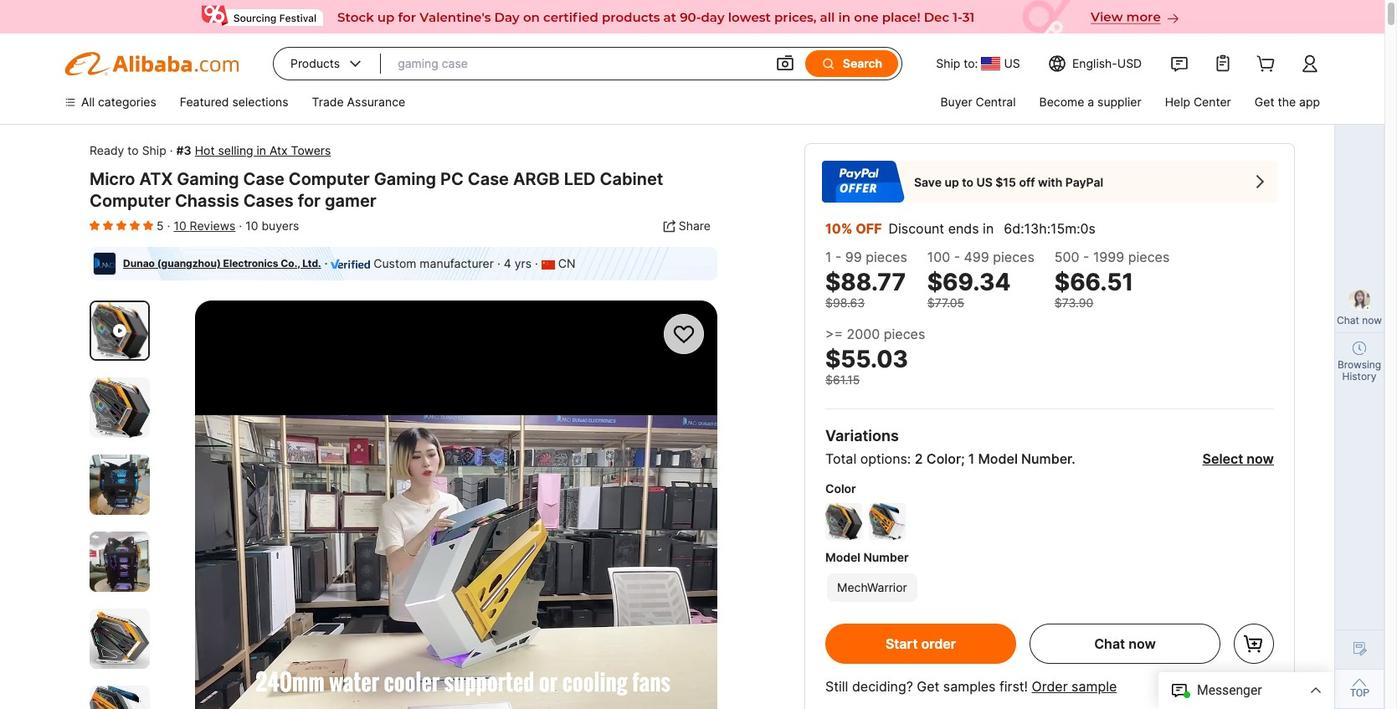 Task type: describe. For each thing, give the bounding box(es) containing it.
cn
[[559, 256, 576, 271]]

>=
[[826, 326, 843, 343]]

english-usd
[[1073, 56, 1143, 70]]

total options: 2 color ; 1 model number .
[[826, 451, 1076, 467]]

select now
[[1203, 451, 1275, 467]]

0 horizontal spatial ship
[[142, 143, 166, 157]]

0 horizontal spatial get
[[917, 678, 940, 695]]

0 horizontal spatial in
[[257, 143, 266, 157]]


[[776, 54, 796, 74]]

app
[[1300, 95, 1321, 109]]

browsing history
[[1338, 358, 1382, 383]]

browsing
[[1338, 358, 1382, 371]]

for
[[298, 191, 321, 211]]

4 yrs
[[504, 256, 532, 271]]

history
[[1343, 370, 1377, 383]]

still
[[826, 678, 849, 695]]

hot
[[195, 143, 215, 157]]

d:
[[1013, 220, 1025, 237]]

0 horizontal spatial computer
[[90, 191, 171, 211]]

a
[[1088, 95, 1095, 109]]

gamer
[[325, 191, 377, 211]]

6
[[1004, 220, 1013, 237]]

buyer
[[941, 95, 973, 109]]

favorite image
[[672, 322, 697, 347]]

1 vertical spatial in
[[983, 220, 994, 237]]

first!
[[1000, 678, 1029, 695]]

(guangzhou)
[[157, 257, 221, 270]]

deciding?
[[853, 678, 914, 695]]

get the app
[[1255, 95, 1321, 109]]

4
[[504, 256, 512, 271]]

search
[[843, 56, 883, 70]]

13
[[1025, 220, 1040, 237]]

1 vertical spatial now
[[1247, 451, 1275, 467]]

cabinet
[[600, 169, 664, 189]]

- for $66.51
[[1084, 249, 1090, 265]]

now inside "button"
[[1129, 636, 1156, 652]]

pc
[[441, 169, 464, 189]]

cases
[[243, 191, 294, 211]]

pieces for $69.34
[[994, 249, 1035, 265]]

co.,
[[281, 257, 300, 270]]

1 vertical spatial 1
[[969, 451, 975, 467]]

up
[[945, 175, 960, 189]]

yrs
[[515, 256, 532, 271]]

100
[[928, 249, 951, 265]]

argb
[[513, 169, 560, 189]]

1 horizontal spatial get
[[1255, 95, 1275, 109]]

start order
[[886, 636, 957, 652]]

ready
[[90, 143, 124, 157]]

1 vertical spatial to
[[962, 175, 974, 189]]

10%
[[826, 220, 853, 237]]

ship to:
[[937, 56, 979, 70]]

#3
[[176, 143, 192, 157]]

start
[[886, 636, 918, 652]]

towers
[[291, 143, 331, 157]]

selling
[[218, 143, 253, 157]]

ends
[[949, 220, 980, 237]]

products
[[291, 56, 340, 70]]

all categories
[[81, 95, 156, 109]]

1 horizontal spatial color
[[927, 451, 962, 467]]

99
[[846, 249, 862, 265]]

select
[[1203, 451, 1244, 467]]

0 horizontal spatial number
[[864, 550, 909, 564]]

products 
[[291, 55, 364, 72]]

gaming case text field
[[398, 49, 759, 79]]

$77.05
[[928, 296, 965, 310]]

0 vertical spatial now
[[1363, 314, 1383, 327]]

1 inside 1 - 99 pieces $88.77 $98.63
[[826, 249, 832, 265]]

0 horizontal spatial color
[[826, 482, 856, 496]]

m:
[[1066, 220, 1081, 237]]

1999
[[1094, 249, 1125, 265]]

0
[[1081, 220, 1089, 237]]

0 vertical spatial chat now
[[1338, 314, 1383, 327]]

custom manufacturer
[[374, 256, 494, 271]]

still deciding? get samples first! order sample
[[826, 678, 1117, 695]]

>= 2000 pieces $55.03 $61.15
[[826, 326, 926, 387]]

to:
[[964, 56, 979, 70]]

ltd.
[[303, 257, 321, 270]]

$98.63
[[826, 296, 865, 310]]

mechwarrior
[[838, 580, 908, 595]]

become
[[1040, 95, 1085, 109]]

share
[[679, 219, 711, 233]]

trade
[[312, 95, 344, 109]]

categories
[[98, 95, 156, 109]]

become a supplier
[[1040, 95, 1142, 109]]

0 vertical spatial chat
[[1338, 314, 1360, 327]]

micro atx gaming case computer gaming pc case argb led cabinet computer chassis cases for gamer
[[90, 169, 664, 211]]

discount
[[889, 220, 945, 237]]

dunao (guangzhou) electronics co., ltd.
[[123, 257, 321, 270]]

;
[[962, 451, 965, 467]]

selections
[[232, 95, 289, 109]]

 search
[[821, 56, 883, 71]]

2 gaming from the left
[[374, 169, 436, 189]]

5
[[157, 219, 164, 233]]



Task type: locate. For each thing, give the bounding box(es) containing it.
us right to: at the top right of page
[[1005, 56, 1021, 70]]

1 horizontal spatial chat
[[1338, 314, 1360, 327]]

trade assurance
[[312, 95, 405, 109]]

led
[[564, 169, 596, 189]]

pieces down d:
[[994, 249, 1035, 265]]

featured
[[180, 95, 229, 109]]

ready to ship
[[90, 143, 166, 157]]

- inside 1 - 99 pieces $88.77 $98.63
[[836, 249, 842, 265]]

1 vertical spatial us
[[977, 175, 993, 189]]

- inside the 100 - 499 pieces $69.34 $77.05
[[955, 249, 961, 265]]

help
[[1166, 95, 1191, 109]]

model number
[[826, 550, 909, 564]]

0 vertical spatial number
[[1022, 451, 1072, 467]]

- right 500
[[1084, 249, 1090, 265]]

1 vertical spatial chat
[[1095, 636, 1126, 652]]

0 horizontal spatial case
[[243, 169, 285, 189]]

2 vertical spatial now
[[1129, 636, 1156, 652]]

case up cases
[[243, 169, 285, 189]]

1 vertical spatial computer
[[90, 191, 171, 211]]

help center
[[1166, 95, 1232, 109]]

1 horizontal spatial -
[[955, 249, 961, 265]]

1
[[826, 249, 832, 265], [969, 451, 975, 467]]

to right up
[[962, 175, 974, 189]]

10% off discount ends in
[[826, 220, 994, 237]]

in left "atx"
[[257, 143, 266, 157]]

- left 99
[[836, 249, 842, 265]]

company logo image
[[93, 252, 116, 276]]

1 case from the left
[[243, 169, 285, 189]]

0 horizontal spatial gaming
[[177, 169, 239, 189]]

get
[[1255, 95, 1275, 109], [917, 678, 940, 695]]

1 vertical spatial model
[[826, 550, 861, 564]]

2000
[[847, 326, 880, 343]]

1 horizontal spatial 1
[[969, 451, 975, 467]]

0 vertical spatial 1
[[826, 249, 832, 265]]

chat now up sample
[[1095, 636, 1156, 652]]

1 horizontal spatial us
[[1005, 56, 1021, 70]]

1 right ;
[[969, 451, 975, 467]]

- for $69.34
[[955, 249, 961, 265]]

number up mechwarrior
[[864, 550, 909, 564]]

central
[[976, 95, 1016, 109]]

10 left buyers
[[246, 219, 258, 233]]

pieces for $66.51
[[1129, 249, 1170, 265]]

-
[[836, 249, 842, 265], [955, 249, 961, 265], [1084, 249, 1090, 265]]

1 gaming from the left
[[177, 169, 239, 189]]

10 reviews
[[174, 219, 236, 233]]

1 horizontal spatial 10
[[246, 219, 258, 233]]

chat up browsing
[[1338, 314, 1360, 327]]

.
[[1072, 451, 1076, 467]]

- for $88.77
[[836, 249, 842, 265]]

$66.51
[[1055, 268, 1134, 296]]

2 horizontal spatial now
[[1363, 314, 1383, 327]]

1 horizontal spatial computer
[[289, 169, 370, 189]]

0 horizontal spatial -
[[836, 249, 842, 265]]

with
[[1038, 175, 1063, 189]]

1 horizontal spatial case
[[468, 169, 509, 189]]

atx
[[139, 169, 173, 189]]

now
[[1363, 314, 1383, 327], [1247, 451, 1275, 467], [1129, 636, 1156, 652]]

$69.34
[[928, 268, 1011, 296]]

play fill image
[[113, 322, 126, 339]]

order
[[1032, 678, 1068, 695]]

chat now up browsing
[[1338, 314, 1383, 327]]

10 right 5
[[174, 219, 186, 233]]

0 horizontal spatial now
[[1129, 636, 1156, 652]]


[[347, 55, 364, 72]]

1 10 from the left
[[174, 219, 186, 233]]

usd
[[1118, 56, 1143, 70]]

$61.15
[[826, 373, 860, 387]]

total
[[826, 451, 857, 467]]

10
[[174, 219, 186, 233], [246, 219, 258, 233]]

start order button
[[826, 624, 1017, 664]]

off
[[1020, 175, 1036, 189]]

0 horizontal spatial chat now
[[1095, 636, 1156, 652]]

options:
[[861, 451, 911, 467]]

model right ;
[[979, 451, 1018, 467]]

chat now
[[1338, 314, 1383, 327], [1095, 636, 1156, 652]]

get left samples
[[917, 678, 940, 695]]

mechwarrior link
[[826, 572, 919, 604]]

model
[[979, 451, 1018, 467], [826, 550, 861, 564]]

2 case from the left
[[468, 169, 509, 189]]

chat inside chat now "button"
[[1095, 636, 1126, 652]]

center
[[1194, 95, 1232, 109]]

10 for 10 reviews
[[174, 219, 186, 233]]

variations
[[826, 427, 899, 445]]

- right 100
[[955, 249, 961, 265]]

#3 hot selling in  atx towers
[[176, 143, 331, 157]]

0 vertical spatial get
[[1255, 95, 1275, 109]]

all
[[81, 95, 95, 109]]

color
[[927, 451, 962, 467], [826, 482, 856, 496]]

save
[[915, 175, 942, 189]]

favorites filling image
[[116, 219, 126, 232], [116, 219, 126, 232], [130, 219, 140, 232], [143, 219, 153, 232]]

10 buyers
[[246, 219, 299, 233]]

save up to us $15 off with paypal
[[915, 175, 1104, 189]]

2
[[915, 451, 923, 467]]

$88.77
[[826, 268, 906, 296]]

featured selections
[[180, 95, 289, 109]]

1 horizontal spatial in
[[983, 220, 994, 237]]

1 vertical spatial chat now
[[1095, 636, 1156, 652]]

english-
[[1073, 56, 1118, 70]]

0 horizontal spatial 1
[[826, 249, 832, 265]]

color down 'total'
[[826, 482, 856, 496]]

get left the
[[1255, 95, 1275, 109]]

500
[[1055, 249, 1080, 265]]

1 - 99 pieces $88.77 $98.63
[[826, 249, 908, 310]]

pieces right 2000
[[884, 326, 926, 343]]

0 horizontal spatial 10
[[174, 219, 186, 233]]

color right 2
[[927, 451, 962, 467]]

gaming
[[177, 169, 239, 189], [374, 169, 436, 189]]

15
[[1051, 220, 1066, 237]]

the
[[1278, 95, 1297, 109]]

favorites filling image
[[90, 219, 100, 232], [90, 219, 100, 232], [103, 219, 113, 232], [103, 219, 113, 232], [130, 219, 140, 232], [143, 219, 153, 232]]

1 horizontal spatial ship
[[937, 56, 961, 70]]

case right the pc
[[468, 169, 509, 189]]

sample
[[1072, 678, 1117, 695]]

pieces up $88.77
[[866, 249, 908, 265]]

ship
[[937, 56, 961, 70], [142, 143, 166, 157]]

pieces inside >= 2000 pieces $55.03 $61.15
[[884, 326, 926, 343]]

buyers
[[262, 219, 299, 233]]

0 vertical spatial to
[[128, 143, 139, 157]]

select now link
[[1203, 451, 1275, 467]]

1 left 99
[[826, 249, 832, 265]]

buyer central
[[941, 95, 1016, 109]]

0 vertical spatial in
[[257, 143, 266, 157]]

in left 6
[[983, 220, 994, 237]]

to
[[128, 143, 139, 157], [962, 175, 974, 189]]

2 - from the left
[[955, 249, 961, 265]]

2 10 from the left
[[246, 219, 258, 233]]

1 horizontal spatial number
[[1022, 451, 1072, 467]]

0 horizontal spatial chat
[[1095, 636, 1126, 652]]

ship left to: at the top right of page
[[937, 56, 961, 70]]

chat up sample
[[1095, 636, 1126, 652]]

1 vertical spatial number
[[864, 550, 909, 564]]

0 horizontal spatial model
[[826, 550, 861, 564]]

s
[[1089, 220, 1096, 237]]

1 horizontal spatial model
[[979, 451, 1018, 467]]

- inside 500 - 1999 pieces $66.51 $73.90
[[1084, 249, 1090, 265]]

dunao (guangzhou) electronics co., ltd. link
[[123, 257, 321, 270]]

arrow right image
[[1255, 173, 1268, 190]]

1 - from the left
[[836, 249, 842, 265]]

pieces inside 500 - 1999 pieces $66.51 $73.90
[[1129, 249, 1170, 265]]

pieces for $88.77
[[866, 249, 908, 265]]

1 vertical spatial get
[[917, 678, 940, 695]]

ship up atx
[[142, 143, 166, 157]]

manufacturer
[[420, 256, 494, 271]]

samples
[[944, 678, 996, 695]]

number
[[1022, 451, 1072, 467], [864, 550, 909, 564]]

number right ;
[[1022, 451, 1072, 467]]

1 horizontal spatial chat now
[[1338, 314, 1383, 327]]

1 horizontal spatial to
[[962, 175, 974, 189]]

0 vertical spatial color
[[927, 451, 962, 467]]

0 vertical spatial us
[[1005, 56, 1021, 70]]

1 vertical spatial ship
[[142, 143, 166, 157]]

pieces right the 1999 on the top
[[1129, 249, 1170, 265]]

chat now button
[[1030, 624, 1221, 664]]

computer down micro on the top of page
[[90, 191, 171, 211]]

order
[[922, 636, 957, 652]]

pieces inside 1 - 99 pieces $88.77 $98.63
[[866, 249, 908, 265]]

h:
[[1040, 220, 1051, 237]]

2 horizontal spatial -
[[1084, 249, 1090, 265]]

$55.03
[[826, 345, 909, 374]]

off
[[856, 220, 882, 237]]

1 vertical spatial color
[[826, 482, 856, 496]]

to right ready
[[128, 143, 139, 157]]

assurance
[[347, 95, 405, 109]]

0 vertical spatial computer
[[289, 169, 370, 189]]

gaming up chassis
[[177, 169, 239, 189]]

micro
[[90, 169, 135, 189]]

0 horizontal spatial us
[[977, 175, 993, 189]]

10 for 10 buyers
[[246, 219, 258, 233]]

gaming left the pc
[[374, 169, 436, 189]]

us left $15
[[977, 175, 993, 189]]

100 - 499 pieces $69.34 $77.05
[[928, 249, 1035, 310]]

1 horizontal spatial gaming
[[374, 169, 436, 189]]

supplier
[[1098, 95, 1142, 109]]

chat now inside "button"
[[1095, 636, 1156, 652]]

computer up for
[[289, 169, 370, 189]]

3 - from the left
[[1084, 249, 1090, 265]]

0 horizontal spatial to
[[128, 143, 139, 157]]

0 vertical spatial model
[[979, 451, 1018, 467]]

1 horizontal spatial now
[[1247, 451, 1275, 467]]

model up mechwarrior
[[826, 550, 861, 564]]

pieces inside the 100 - 499 pieces $69.34 $77.05
[[994, 249, 1035, 265]]

chassis
[[175, 191, 239, 211]]

0 vertical spatial ship
[[937, 56, 961, 70]]



Task type: vqa. For each thing, say whether or not it's contained in the screenshot.
the - for $66.51
yes



